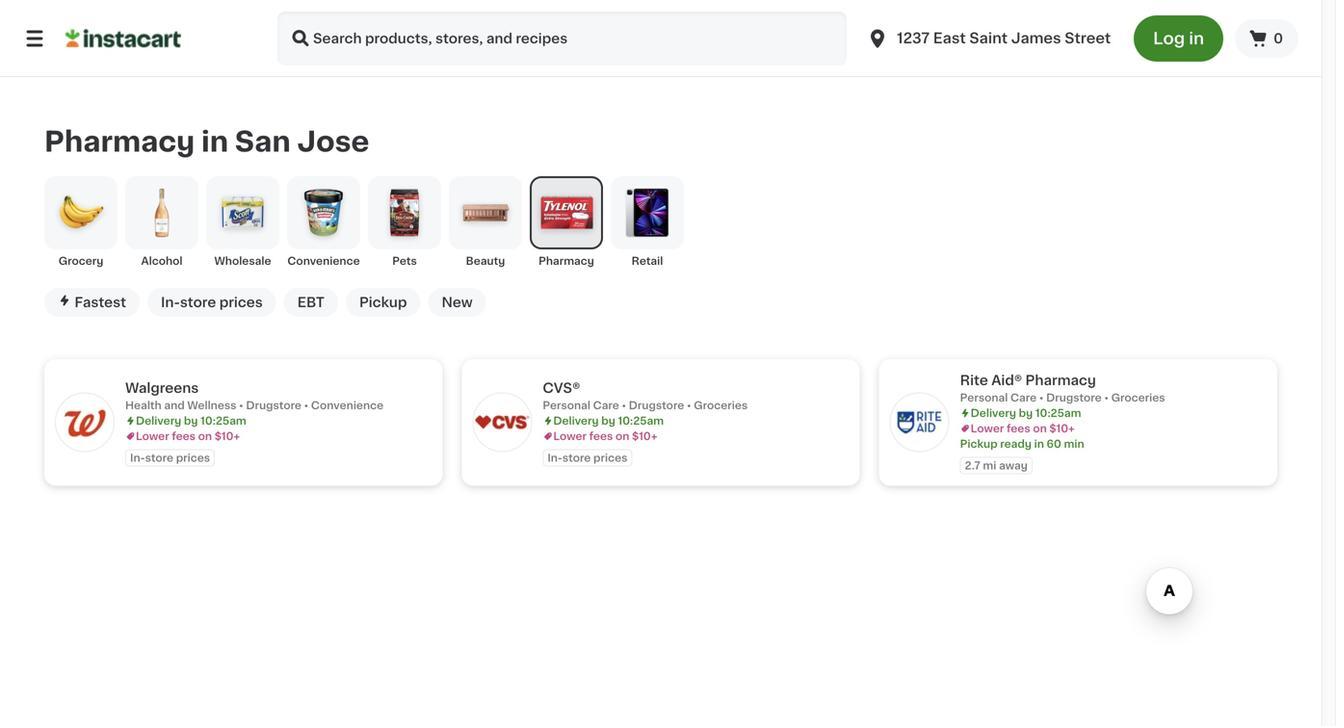 Task type: vqa. For each thing, say whether or not it's contained in the screenshot.
Subtotal
no



Task type: describe. For each thing, give the bounding box(es) containing it.
walgreens image
[[56, 394, 114, 451]]

groceries inside rite aid® pharmacy personal care • drugstore • groceries
[[1111, 392, 1165, 403]]

wellness
[[187, 400, 236, 411]]

rite
[[960, 374, 988, 387]]

care inside rite aid® pharmacy personal care • drugstore • groceries
[[1011, 392, 1037, 403]]

2.7 mi away
[[965, 460, 1028, 471]]

rite aid® pharmacy personal care • drugstore • groceries
[[960, 374, 1165, 403]]

delivery by 10:25am for and
[[136, 416, 246, 426]]

1237
[[897, 31, 930, 45]]

pharmacy in san jose main content
[[0, 77, 1322, 517]]

log in
[[1153, 30, 1204, 47]]

pets button
[[368, 176, 441, 269]]

away
[[999, 460, 1028, 471]]

retail button
[[611, 176, 684, 269]]

cvs®
[[543, 381, 580, 395]]

prices for cvs®
[[593, 453, 628, 463]]

delivery by 10:25am for care
[[553, 416, 664, 426]]

retail
[[632, 256, 663, 266]]

1 horizontal spatial in
[[1034, 439, 1044, 449]]

pickup button
[[346, 288, 421, 317]]

wholesale button
[[206, 176, 279, 269]]

mi
[[983, 460, 997, 471]]

$10+ for pharmacy
[[1050, 423, 1075, 434]]

ebt
[[297, 296, 325, 309]]

store for walgreens
[[145, 453, 173, 463]]

wholesale
[[214, 256, 271, 266]]

60
[[1047, 439, 1061, 449]]

delivery for personal
[[553, 416, 599, 426]]

lower for aid®
[[971, 423, 1004, 434]]

and
[[164, 400, 185, 411]]

pharmacy for pharmacy
[[539, 256, 594, 266]]

in-store prices for cvs®
[[548, 453, 628, 463]]

walgreens
[[125, 381, 199, 395]]

2.7
[[965, 460, 980, 471]]

1 1237 east saint james street button from the left
[[855, 12, 1123, 66]]

by for and
[[184, 416, 198, 426]]

lower fees on $10+ for pharmacy
[[971, 423, 1075, 434]]

health
[[125, 400, 162, 411]]

grocery
[[58, 256, 103, 266]]

fees for and
[[172, 431, 196, 442]]

lower fees on $10+ for and
[[136, 431, 240, 442]]

pets
[[392, 256, 417, 266]]

log
[[1153, 30, 1185, 47]]

store inside in-store prices 'button'
[[180, 296, 216, 309]]

san
[[235, 128, 291, 156]]

pickup ready in 60 min
[[960, 439, 1084, 449]]

delivery for aid®
[[971, 408, 1016, 418]]

fees for pharmacy
[[1007, 423, 1031, 434]]

lower for personal
[[553, 431, 587, 442]]

on for pharmacy
[[1033, 423, 1047, 434]]

new
[[442, 296, 473, 309]]

2 1237 east saint james street button from the left
[[866, 12, 1111, 66]]

log in button
[[1134, 15, 1224, 62]]

groceries inside cvs® personal care • drugstore • groceries
[[694, 400, 748, 411]]

in-store prices button
[[147, 288, 276, 317]]

alcohol button
[[125, 176, 198, 269]]

pharmacy inside rite aid® pharmacy personal care • drugstore • groceries
[[1026, 374, 1096, 387]]

cvs® image
[[473, 394, 531, 451]]

by for pharmacy
[[1019, 408, 1033, 418]]



Task type: locate. For each thing, give the bounding box(es) containing it.
delivery
[[971, 408, 1016, 418], [136, 416, 181, 426], [553, 416, 599, 426]]

beauty
[[466, 256, 505, 266]]

$10+ for care
[[632, 431, 658, 442]]

1 vertical spatial pickup
[[960, 439, 998, 449]]

2 vertical spatial pharmacy
[[1026, 374, 1096, 387]]

0 vertical spatial pharmacy
[[44, 128, 195, 156]]

lower fees on $10+ down and
[[136, 431, 240, 442]]

delivery by 10:25am for pharmacy
[[971, 408, 1081, 418]]

$10+ up 60
[[1050, 423, 1075, 434]]

personal down rite
[[960, 392, 1008, 403]]

2 horizontal spatial by
[[1019, 408, 1033, 418]]

$10+ down cvs® personal care • drugstore • groceries
[[632, 431, 658, 442]]

in-store prices
[[161, 296, 263, 309], [130, 453, 210, 463], [548, 453, 628, 463]]

2 horizontal spatial fees
[[1007, 423, 1031, 434]]

prices for walgreens
[[176, 453, 210, 463]]

•
[[1039, 392, 1044, 403], [1104, 392, 1109, 403], [239, 400, 243, 411], [304, 400, 309, 411], [622, 400, 626, 411], [687, 400, 691, 411]]

1 horizontal spatial lower fees on $10+
[[553, 431, 658, 442]]

prices down cvs® personal care • drugstore • groceries
[[593, 453, 628, 463]]

drugstore
[[1046, 392, 1102, 403], [246, 400, 302, 411], [629, 400, 684, 411]]

on up 60
[[1033, 423, 1047, 434]]

groceries
[[1111, 392, 1165, 403], [694, 400, 748, 411]]

delivery by 10:25am up pickup ready in 60 min
[[971, 408, 1081, 418]]

in left san
[[201, 128, 228, 156]]

aid®
[[992, 374, 1022, 387]]

pharmacy
[[44, 128, 195, 156], [539, 256, 594, 266], [1026, 374, 1096, 387]]

care
[[1011, 392, 1037, 403], [593, 400, 619, 411]]

0 horizontal spatial lower
[[136, 431, 169, 442]]

pharmacy up grocery "button"
[[44, 128, 195, 156]]

ebt button
[[284, 288, 338, 317]]

lower up 'ready'
[[971, 423, 1004, 434]]

2 horizontal spatial prices
[[593, 453, 628, 463]]

1 horizontal spatial 10:25am
[[618, 416, 664, 426]]

pharmacy inside button
[[539, 256, 594, 266]]

prices down wholesale
[[219, 296, 263, 309]]

instacart logo image
[[66, 27, 181, 50]]

0 vertical spatial convenience
[[287, 256, 360, 266]]

2 horizontal spatial delivery
[[971, 408, 1016, 418]]

on
[[1033, 423, 1047, 434], [198, 431, 212, 442], [616, 431, 629, 442]]

0 horizontal spatial pickup
[[359, 296, 407, 309]]

1 horizontal spatial personal
[[960, 392, 1008, 403]]

10:25am for pharmacy
[[1036, 408, 1081, 418]]

in- down cvs®
[[548, 453, 563, 463]]

2 horizontal spatial pharmacy
[[1026, 374, 1096, 387]]

pharmacy button
[[530, 176, 603, 269]]

in right log
[[1189, 30, 1204, 47]]

1 horizontal spatial pharmacy
[[539, 256, 594, 266]]

2 vertical spatial in
[[1034, 439, 1044, 449]]

pickup inside button
[[359, 296, 407, 309]]

0 horizontal spatial store
[[145, 453, 173, 463]]

0 horizontal spatial delivery
[[136, 416, 181, 426]]

convenience inside walgreens health and wellness • drugstore • convenience
[[311, 400, 384, 411]]

alcohol
[[141, 256, 183, 266]]

None search field
[[277, 12, 847, 66]]

store down and
[[145, 453, 173, 463]]

0 horizontal spatial care
[[593, 400, 619, 411]]

fees for care
[[589, 431, 613, 442]]

store for cvs®
[[563, 453, 591, 463]]

personal inside rite aid® pharmacy personal care • drugstore • groceries
[[960, 392, 1008, 403]]

by down and
[[184, 416, 198, 426]]

fees up 'ready'
[[1007, 423, 1031, 434]]

10:25am for care
[[618, 416, 664, 426]]

jose
[[297, 128, 369, 156]]

2 horizontal spatial lower
[[971, 423, 1004, 434]]

0 horizontal spatial $10+
[[215, 431, 240, 442]]

in left 60
[[1034, 439, 1044, 449]]

2 horizontal spatial in-
[[548, 453, 563, 463]]

lower fees on $10+ for care
[[553, 431, 658, 442]]

1 horizontal spatial $10+
[[632, 431, 658, 442]]

delivery by 10:25am
[[971, 408, 1081, 418], [136, 416, 246, 426], [553, 416, 664, 426]]

prices inside 'button'
[[219, 296, 263, 309]]

on down wellness
[[198, 431, 212, 442]]

1 horizontal spatial care
[[1011, 392, 1037, 403]]

$10+ down wellness
[[215, 431, 240, 442]]

1 horizontal spatial by
[[601, 416, 615, 426]]

fastest button
[[44, 288, 140, 317]]

0 vertical spatial pickup
[[359, 296, 407, 309]]

lower fees on $10+ down cvs® personal care • drugstore • groceries
[[553, 431, 658, 442]]

2 horizontal spatial store
[[563, 453, 591, 463]]

pickup down the pets
[[359, 296, 407, 309]]

in- down alcohol
[[161, 296, 180, 309]]

0 horizontal spatial in
[[201, 128, 228, 156]]

Search field
[[277, 12, 847, 66]]

drugstore inside cvs® personal care • drugstore • groceries
[[629, 400, 684, 411]]

east
[[933, 31, 966, 45]]

0 horizontal spatial groceries
[[694, 400, 748, 411]]

in-store prices inside 'button'
[[161, 296, 263, 309]]

1237 east saint james street
[[897, 31, 1111, 45]]

lower fees on $10+
[[971, 423, 1075, 434], [136, 431, 240, 442], [553, 431, 658, 442]]

fees
[[1007, 423, 1031, 434], [172, 431, 196, 442], [589, 431, 613, 442]]

drugstore inside rite aid® pharmacy personal care • drugstore • groceries
[[1046, 392, 1102, 403]]

by for care
[[601, 416, 615, 426]]

0 button
[[1235, 19, 1299, 58]]

0 horizontal spatial pharmacy
[[44, 128, 195, 156]]

on for and
[[198, 431, 212, 442]]

convenience button
[[287, 176, 360, 269]]

in-
[[161, 296, 180, 309], [130, 453, 145, 463], [548, 453, 563, 463]]

1 horizontal spatial drugstore
[[629, 400, 684, 411]]

delivery by 10:25am down and
[[136, 416, 246, 426]]

delivery for health
[[136, 416, 181, 426]]

10:25am
[[1036, 408, 1081, 418], [201, 416, 246, 426], [618, 416, 664, 426]]

lower
[[971, 423, 1004, 434], [136, 431, 169, 442], [553, 431, 587, 442]]

street
[[1065, 31, 1111, 45]]

grocery button
[[44, 176, 118, 269]]

2 horizontal spatial on
[[1033, 423, 1047, 434]]

10:25am down wellness
[[201, 416, 246, 426]]

on for care
[[616, 431, 629, 442]]

0 horizontal spatial drugstore
[[246, 400, 302, 411]]

beauty button
[[449, 176, 522, 269]]

1 horizontal spatial pickup
[[960, 439, 998, 449]]

in-store prices down cvs®
[[548, 453, 628, 463]]

walgreens health and wellness • drugstore • convenience
[[125, 381, 384, 411]]

1 horizontal spatial in-
[[161, 296, 180, 309]]

in- inside in-store prices 'button'
[[161, 296, 180, 309]]

min
[[1064, 439, 1084, 449]]

0 horizontal spatial 10:25am
[[201, 416, 246, 426]]

1 horizontal spatial store
[[180, 296, 216, 309]]

2 horizontal spatial $10+
[[1050, 423, 1075, 434]]

1 horizontal spatial prices
[[219, 296, 263, 309]]

lower fees on $10+ up pickup ready in 60 min
[[971, 423, 1075, 434]]

1237 east saint james street button
[[855, 12, 1123, 66], [866, 12, 1111, 66]]

10:25am down cvs® personal care • drugstore • groceries
[[618, 416, 664, 426]]

1 horizontal spatial groceries
[[1111, 392, 1165, 403]]

1 vertical spatial in
[[201, 128, 228, 156]]

1 horizontal spatial on
[[616, 431, 629, 442]]

lower down health
[[136, 431, 169, 442]]

pickup for pickup ready in 60 min
[[960, 439, 998, 449]]

1 horizontal spatial delivery
[[553, 416, 599, 426]]

delivery by 10:25am down cvs® personal care • drugstore • groceries
[[553, 416, 664, 426]]

1 horizontal spatial delivery by 10:25am
[[553, 416, 664, 426]]

0 horizontal spatial personal
[[543, 400, 591, 411]]

in- down health
[[130, 453, 145, 463]]

in- for walgreens
[[130, 453, 145, 463]]

in inside button
[[1189, 30, 1204, 47]]

in-store prices for walgreens
[[130, 453, 210, 463]]

2 horizontal spatial delivery by 10:25am
[[971, 408, 1081, 418]]

pharmacy in san jose
[[44, 128, 369, 156]]

saint
[[970, 31, 1008, 45]]

1 vertical spatial pharmacy
[[539, 256, 594, 266]]

store down alcohol
[[180, 296, 216, 309]]

lower for health
[[136, 431, 169, 442]]

pickup for pickup
[[359, 296, 407, 309]]

personal
[[960, 392, 1008, 403], [543, 400, 591, 411]]

0 horizontal spatial lower fees on $10+
[[136, 431, 240, 442]]

fees down and
[[172, 431, 196, 442]]

pickup up 2.7
[[960, 439, 998, 449]]

0 horizontal spatial by
[[184, 416, 198, 426]]

pickup
[[359, 296, 407, 309], [960, 439, 998, 449]]

ready
[[1000, 439, 1032, 449]]

prices down and
[[176, 453, 210, 463]]

by up pickup ready in 60 min
[[1019, 408, 1033, 418]]

$10+
[[1050, 423, 1075, 434], [215, 431, 240, 442], [632, 431, 658, 442]]

pharmacy for pharmacy in san jose
[[44, 128, 195, 156]]

in
[[1189, 30, 1204, 47], [201, 128, 228, 156], [1034, 439, 1044, 449]]

prices
[[219, 296, 263, 309], [176, 453, 210, 463], [593, 453, 628, 463]]

convenience
[[287, 256, 360, 266], [311, 400, 384, 411]]

care inside cvs® personal care • drugstore • groceries
[[593, 400, 619, 411]]

store down cvs®
[[563, 453, 591, 463]]

fastest
[[75, 296, 126, 309]]

0 horizontal spatial fees
[[172, 431, 196, 442]]

delivery down health
[[136, 416, 181, 426]]

rite aid® pharmacy image
[[891, 394, 949, 451]]

0
[[1274, 32, 1283, 45]]

james
[[1011, 31, 1061, 45]]

10:25am down rite aid® pharmacy personal care • drugstore • groceries
[[1036, 408, 1081, 418]]

1 horizontal spatial fees
[[589, 431, 613, 442]]

delivery down the "aid®"
[[971, 408, 1016, 418]]

personal inside cvs® personal care • drugstore • groceries
[[543, 400, 591, 411]]

delivery down cvs®
[[553, 416, 599, 426]]

lower down cvs®
[[553, 431, 587, 442]]

in-store prices down wholesale
[[161, 296, 263, 309]]

by
[[1019, 408, 1033, 418], [184, 416, 198, 426], [601, 416, 615, 426]]

drugstore inside walgreens health and wellness • drugstore • convenience
[[246, 400, 302, 411]]

1 vertical spatial convenience
[[311, 400, 384, 411]]

fees down cvs® personal care • drugstore • groceries
[[589, 431, 613, 442]]

new button
[[428, 288, 486, 317]]

$10+ for and
[[215, 431, 240, 442]]

in-store prices down and
[[130, 453, 210, 463]]

2 horizontal spatial in
[[1189, 30, 1204, 47]]

personal down cvs®
[[543, 400, 591, 411]]

in for pharmacy
[[201, 128, 228, 156]]

in for log
[[1189, 30, 1204, 47]]

0 horizontal spatial prices
[[176, 453, 210, 463]]

pharmacy right beauty
[[539, 256, 594, 266]]

cvs® personal care • drugstore • groceries
[[543, 381, 748, 411]]

0 horizontal spatial in-
[[130, 453, 145, 463]]

2 horizontal spatial lower fees on $10+
[[971, 423, 1075, 434]]

0 horizontal spatial on
[[198, 431, 212, 442]]

on down cvs® personal care • drugstore • groceries
[[616, 431, 629, 442]]

2 horizontal spatial drugstore
[[1046, 392, 1102, 403]]

by down cvs® personal care • drugstore • groceries
[[601, 416, 615, 426]]

in- for cvs®
[[548, 453, 563, 463]]

10:25am for and
[[201, 416, 246, 426]]

store
[[180, 296, 216, 309], [145, 453, 173, 463], [563, 453, 591, 463]]

0 horizontal spatial delivery by 10:25am
[[136, 416, 246, 426]]

pharmacy right the "aid®"
[[1026, 374, 1096, 387]]

convenience inside button
[[287, 256, 360, 266]]

0 vertical spatial in
[[1189, 30, 1204, 47]]

2 horizontal spatial 10:25am
[[1036, 408, 1081, 418]]

1 horizontal spatial lower
[[553, 431, 587, 442]]



